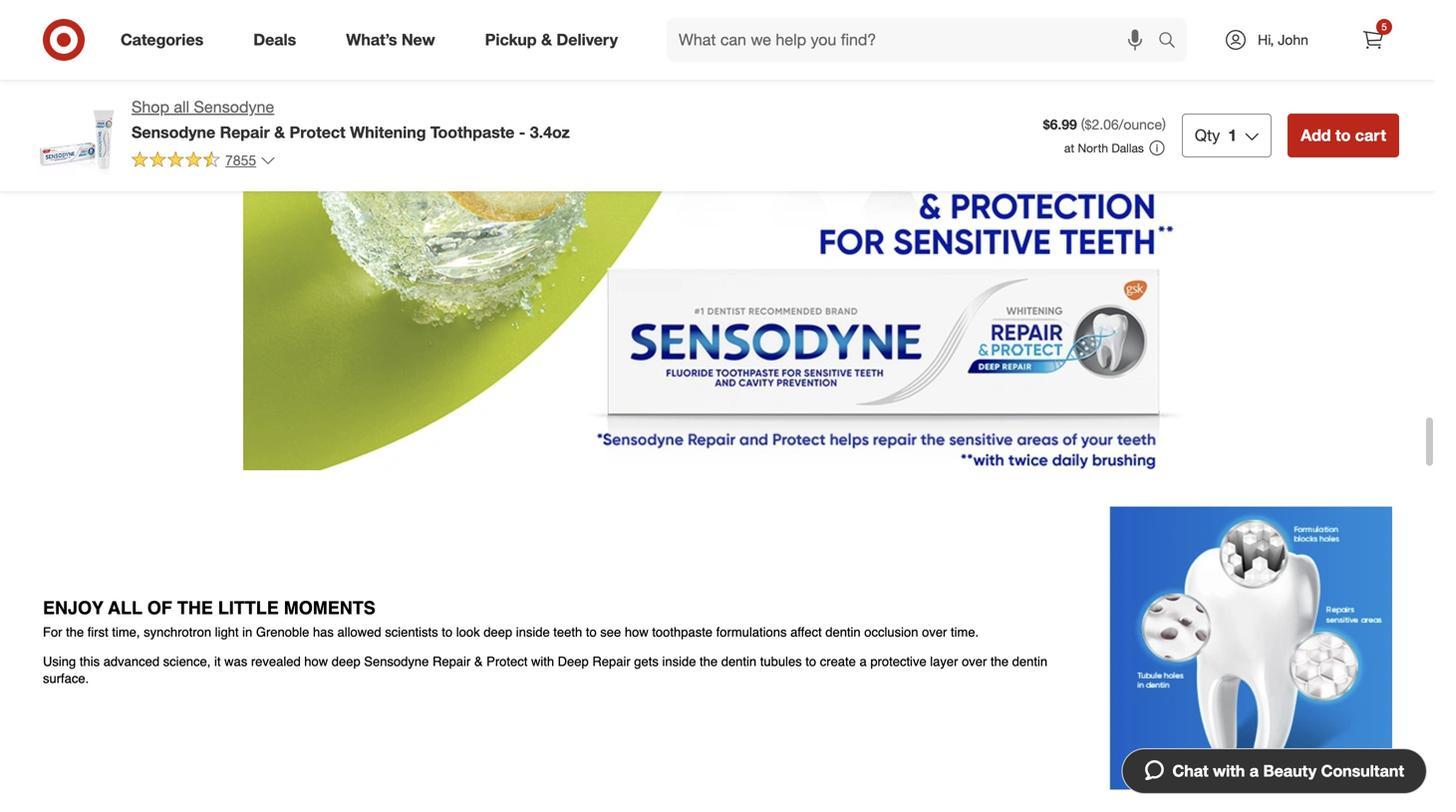 Task type: vqa. For each thing, say whether or not it's contained in the screenshot.
the What can we help you find? suggestions appear below SEARCH BOX at the top of the page
yes



Task type: describe. For each thing, give the bounding box(es) containing it.
qty
[[1195, 126, 1221, 145]]

protect inside the shop all sensodyne sensodyne repair & protect whitening toothpaste - 3.4oz
[[290, 122, 346, 142]]

look
[[456, 625, 480, 640]]

in
[[242, 625, 252, 640]]

1 horizontal spatial the
[[700, 655, 718, 670]]

using this advanced science, it was revealed how deep sensodyne repair & protect with deep repair gets inside the dentin tubules to create a protective layer over the dentin surface.
[[43, 655, 1048, 687]]

0 vertical spatial sensodyne
[[194, 97, 274, 117]]

surface.
[[43, 672, 89, 687]]

to left look
[[442, 625, 453, 640]]

with inside the using this advanced science, it was revealed how deep sensodyne repair & protect with deep repair gets inside the dentin tubules to create a protective layer over the dentin surface.
[[531, 655, 554, 670]]

-
[[519, 122, 526, 142]]

0 horizontal spatial over
[[922, 625, 948, 640]]

using
[[43, 655, 76, 670]]

add to cart button
[[1288, 114, 1400, 158]]

what's new link
[[329, 18, 460, 62]]

chat
[[1173, 762, 1209, 781]]

hi, john
[[1258, 31, 1309, 48]]

advanced
[[103, 655, 160, 670]]

see
[[600, 625, 621, 640]]

john
[[1278, 31, 1309, 48]]

delivery
[[557, 30, 618, 49]]

1 horizontal spatial how
[[625, 625, 649, 640]]

new
[[402, 30, 435, 49]]

deep inside the using this advanced science, it was revealed how deep sensodyne repair & protect with deep repair gets inside the dentin tubules to create a protective layer over the dentin surface.
[[332, 655, 361, 670]]

deals link
[[237, 18, 321, 62]]

)
[[1163, 116, 1166, 133]]

moments
[[284, 598, 376, 619]]

light
[[215, 625, 239, 640]]

affect
[[791, 625, 822, 640]]

0 horizontal spatial dentin
[[722, 655, 757, 670]]

the
[[177, 598, 213, 619]]

to inside button
[[1336, 126, 1351, 145]]

time,
[[112, 625, 140, 640]]

beauty
[[1264, 762, 1317, 781]]

time.
[[951, 625, 979, 640]]

consultant
[[1322, 762, 1405, 781]]

search button
[[1150, 18, 1197, 66]]

1 horizontal spatial dentin
[[826, 625, 861, 640]]

enjoy all of the little moments
[[43, 598, 376, 619]]

sensodyne inside the using this advanced science, it was revealed how deep sensodyne repair & protect with deep repair gets inside the dentin tubules to create a protective layer over the dentin surface.
[[364, 655, 429, 670]]

hi,
[[1258, 31, 1275, 48]]

shop all sensodyne sensodyne repair & protect whitening toothpaste - 3.4oz
[[132, 97, 570, 142]]

what's new
[[346, 30, 435, 49]]

repair inside the shop all sensodyne sensodyne repair & protect whitening toothpaste - 3.4oz
[[220, 122, 270, 142]]

protective
[[871, 655, 927, 670]]

chat with a beauty consultant
[[1173, 762, 1405, 781]]

layer
[[931, 655, 959, 670]]

7855
[[225, 151, 256, 169]]

a inside button
[[1250, 762, 1259, 781]]

toothpaste
[[431, 122, 515, 142]]

/ounce
[[1119, 116, 1163, 133]]

0 vertical spatial deep
[[484, 625, 513, 640]]

for
[[43, 625, 62, 640]]

add
[[1301, 126, 1332, 145]]

with inside button
[[1213, 762, 1246, 781]]

of
[[147, 598, 172, 619]]

how inside the using this advanced science, it was revealed how deep sensodyne repair & protect with deep repair gets inside the dentin tubules to create a protective layer over the dentin surface.
[[304, 655, 328, 670]]

create
[[820, 655, 856, 670]]

2 horizontal spatial dentin
[[1013, 655, 1048, 670]]

all
[[174, 97, 189, 117]]

little
[[218, 598, 279, 619]]



Task type: locate. For each thing, give the bounding box(es) containing it.
0 vertical spatial &
[[541, 30, 552, 49]]

5
[[1382, 20, 1388, 33]]

1 horizontal spatial repair
[[433, 655, 471, 670]]

1 vertical spatial &
[[274, 122, 285, 142]]

1 horizontal spatial deep
[[484, 625, 513, 640]]

What can we help you find? suggestions appear below search field
[[667, 18, 1164, 62]]

1 horizontal spatial &
[[474, 655, 483, 670]]

1 vertical spatial how
[[304, 655, 328, 670]]

the down toothpaste at the bottom
[[700, 655, 718, 670]]

deals
[[253, 30, 296, 49]]

qty 1
[[1195, 126, 1237, 145]]

2 horizontal spatial repair
[[593, 655, 631, 670]]

chat with a beauty consultant button
[[1122, 749, 1428, 795]]

for the first time, synchrotron light in grenoble has allowed scientists to look deep inside teeth to see how toothpaste formulations affect dentin occlusion over time.
[[43, 625, 979, 640]]

0 horizontal spatial repair
[[220, 122, 270, 142]]

& up 7855 "link"
[[274, 122, 285, 142]]

0 horizontal spatial with
[[531, 655, 554, 670]]

1 horizontal spatial inside
[[662, 655, 696, 670]]

image of sensodyne repair & protect whitening toothpaste - 3.4oz image
[[36, 96, 116, 175]]

occlusion
[[865, 625, 919, 640]]

over left time.
[[922, 625, 948, 640]]

1 vertical spatial with
[[1213, 762, 1246, 781]]

0 vertical spatial over
[[922, 625, 948, 640]]

protect
[[290, 122, 346, 142], [487, 655, 528, 670]]

over inside the using this advanced science, it was revealed how deep sensodyne repair & protect with deep repair gets inside the dentin tubules to create a protective layer over the dentin surface.
[[962, 655, 987, 670]]

what's
[[346, 30, 397, 49]]

0 horizontal spatial the
[[66, 625, 84, 640]]

1 vertical spatial inside
[[662, 655, 696, 670]]

& inside the shop all sensodyne sensodyne repair & protect whitening toothpaste - 3.4oz
[[274, 122, 285, 142]]

with left deep
[[531, 655, 554, 670]]

dentin down formulations
[[722, 655, 757, 670]]

pickup & delivery
[[485, 30, 618, 49]]

deep down allowed
[[332, 655, 361, 670]]

shop
[[132, 97, 169, 117]]

1 vertical spatial deep
[[332, 655, 361, 670]]

inside down toothpaste at the bottom
[[662, 655, 696, 670]]

protect left 'whitening'
[[290, 122, 346, 142]]

a right create
[[860, 655, 867, 670]]

1 vertical spatial a
[[1250, 762, 1259, 781]]

over right layer at the right bottom
[[962, 655, 987, 670]]

gets
[[634, 655, 659, 670]]

this
[[80, 655, 100, 670]]

deep
[[484, 625, 513, 640], [332, 655, 361, 670]]

the right for
[[66, 625, 84, 640]]

5 link
[[1352, 18, 1396, 62]]

1 vertical spatial over
[[962, 655, 987, 670]]

pickup & delivery link
[[468, 18, 643, 62]]

a left 'beauty'
[[1250, 762, 1259, 781]]

dallas
[[1112, 141, 1144, 156]]

1 vertical spatial sensodyne
[[132, 122, 216, 142]]

2 vertical spatial sensodyne
[[364, 655, 429, 670]]

to inside the using this advanced science, it was revealed how deep sensodyne repair & protect with deep repair gets inside the dentin tubules to create a protective layer over the dentin surface.
[[806, 655, 817, 670]]

was
[[224, 655, 247, 670]]

dentin right layer at the right bottom
[[1013, 655, 1048, 670]]

& right pickup on the left top of the page
[[541, 30, 552, 49]]

7855 link
[[132, 150, 276, 173]]

1 horizontal spatial a
[[1250, 762, 1259, 781]]

dentin up create
[[826, 625, 861, 640]]

&
[[541, 30, 552, 49], [274, 122, 285, 142], [474, 655, 483, 670]]

inside inside the using this advanced science, it was revealed how deep sensodyne repair & protect with deep repair gets inside the dentin tubules to create a protective layer over the dentin surface.
[[662, 655, 696, 670]]

0 horizontal spatial a
[[860, 655, 867, 670]]

with right chat
[[1213, 762, 1246, 781]]

has
[[313, 625, 334, 640]]

a
[[860, 655, 867, 670], [1250, 762, 1259, 781]]

sensodyne
[[194, 97, 274, 117], [132, 122, 216, 142], [364, 655, 429, 670]]

cart
[[1356, 126, 1387, 145]]

dentin
[[826, 625, 861, 640], [722, 655, 757, 670], [1013, 655, 1048, 670]]

3.4oz
[[530, 122, 570, 142]]

all
[[108, 598, 142, 619]]

to left create
[[806, 655, 817, 670]]

1 vertical spatial protect
[[487, 655, 528, 670]]

inside
[[516, 625, 550, 640], [662, 655, 696, 670]]

how right the see
[[625, 625, 649, 640]]

repair
[[220, 122, 270, 142], [433, 655, 471, 670], [593, 655, 631, 670]]

toothpaste
[[652, 625, 713, 640]]

1 horizontal spatial protect
[[487, 655, 528, 670]]

whitening
[[350, 122, 426, 142]]

teeth
[[554, 625, 582, 640]]

tubules
[[760, 655, 802, 670]]

sensodyne right all
[[194, 97, 274, 117]]

sensodyne down all
[[132, 122, 216, 142]]

formulations
[[716, 625, 787, 640]]

a inside the using this advanced science, it was revealed how deep sensodyne repair & protect with deep repair gets inside the dentin tubules to create a protective layer over the dentin surface.
[[860, 655, 867, 670]]

0 horizontal spatial &
[[274, 122, 285, 142]]

$6.99 ( $2.06 /ounce )
[[1044, 116, 1166, 133]]

0 vertical spatial with
[[531, 655, 554, 670]]

0 horizontal spatial inside
[[516, 625, 550, 640]]

deep right look
[[484, 625, 513, 640]]

enjoy
[[43, 598, 104, 619]]

to right the add
[[1336, 126, 1351, 145]]

grenoble
[[256, 625, 309, 640]]

repair down the see
[[593, 655, 631, 670]]

1 horizontal spatial over
[[962, 655, 987, 670]]

synchrotron
[[144, 625, 211, 640]]

0 horizontal spatial protect
[[290, 122, 346, 142]]

inside left teeth
[[516, 625, 550, 640]]

& down look
[[474, 655, 483, 670]]

at
[[1065, 141, 1075, 156]]

$2.06
[[1085, 116, 1119, 133]]

repair down look
[[433, 655, 471, 670]]

0 horizontal spatial deep
[[332, 655, 361, 670]]

add to cart
[[1301, 126, 1387, 145]]

repair up 7855
[[220, 122, 270, 142]]

0 vertical spatial a
[[860, 655, 867, 670]]

the
[[66, 625, 84, 640], [700, 655, 718, 670], [991, 655, 1009, 670]]

at north dallas
[[1065, 141, 1144, 156]]

search
[[1150, 32, 1197, 51]]

pickup
[[485, 30, 537, 49]]

1
[[1229, 126, 1237, 145]]

& inside the using this advanced science, it was revealed how deep sensodyne repair & protect with deep repair gets inside the dentin tubules to create a protective layer over the dentin surface.
[[474, 655, 483, 670]]

north
[[1078, 141, 1109, 156]]

protect down for the first time, synchrotron light in grenoble has allowed scientists to look deep inside teeth to see how toothpaste formulations affect dentin occlusion over time.
[[487, 655, 528, 670]]

1 horizontal spatial with
[[1213, 762, 1246, 781]]

revealed
[[251, 655, 301, 670]]

deep
[[558, 655, 589, 670]]

protect inside the using this advanced science, it was revealed how deep sensodyne repair & protect with deep repair gets inside the dentin tubules to create a protective layer over the dentin surface.
[[487, 655, 528, 670]]

0 horizontal spatial how
[[304, 655, 328, 670]]

science,
[[163, 655, 211, 670]]

2 vertical spatial &
[[474, 655, 483, 670]]

sensodyne down 'scientists'
[[364, 655, 429, 670]]

allowed
[[337, 625, 381, 640]]

scientists
[[385, 625, 438, 640]]

2 horizontal spatial the
[[991, 655, 1009, 670]]

to
[[1336, 126, 1351, 145], [442, 625, 453, 640], [586, 625, 597, 640], [806, 655, 817, 670]]

categories link
[[104, 18, 229, 62]]

0 vertical spatial protect
[[290, 122, 346, 142]]

(
[[1081, 116, 1085, 133]]

how down has
[[304, 655, 328, 670]]

$6.99
[[1044, 116, 1078, 133]]

with
[[531, 655, 554, 670], [1213, 762, 1246, 781]]

0 vertical spatial how
[[625, 625, 649, 640]]

2 horizontal spatial &
[[541, 30, 552, 49]]

first
[[88, 625, 108, 640]]

over
[[922, 625, 948, 640], [962, 655, 987, 670]]

categories
[[121, 30, 204, 49]]

it
[[214, 655, 221, 670]]

how
[[625, 625, 649, 640], [304, 655, 328, 670]]

to left the see
[[586, 625, 597, 640]]

the right layer at the right bottom
[[991, 655, 1009, 670]]

0 vertical spatial inside
[[516, 625, 550, 640]]



